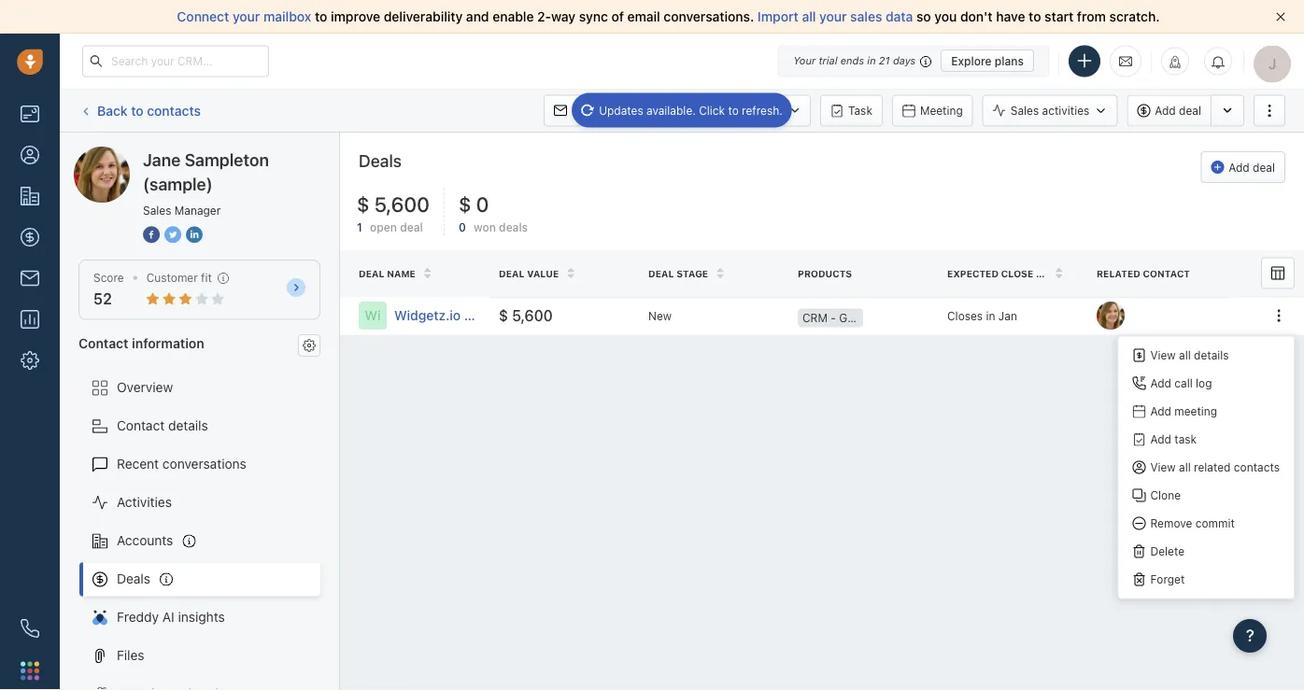Task type: locate. For each thing, give the bounding box(es) containing it.
jane sampleton (sample) up "manager"
[[143, 149, 269, 194]]

$ for $ 0
[[459, 192, 471, 216]]

to right back
[[131, 103, 144, 118]]

fit
[[201, 271, 212, 284]]

$ down "deal value"
[[499, 306, 508, 324]]

2 horizontal spatial deal
[[1253, 161, 1275, 174]]

activities
[[1042, 104, 1090, 117]]

$ 5,600 1 open deal
[[357, 192, 430, 234]]

5,600 inside $ 5,600 1 open deal
[[374, 192, 430, 216]]

1 vertical spatial in
[[986, 309, 995, 322]]

scratch.
[[1110, 9, 1160, 24]]

related
[[1097, 267, 1140, 278]]

deals
[[499, 221, 528, 234]]

1 vertical spatial (sample)
[[143, 174, 213, 194]]

5,600 down "deal value"
[[512, 306, 553, 324]]

all right import on the top right
[[802, 9, 816, 24]]

deal left the stage
[[648, 268, 674, 279]]

0 vertical spatial 0
[[476, 192, 489, 216]]

new
[[648, 309, 672, 322]]

view for view all related contacts
[[1150, 461, 1176, 474]]

contacts down search your crm... "text field"
[[147, 103, 201, 118]]

expected close date
[[947, 268, 1061, 279]]

details
[[1194, 349, 1229, 362], [168, 418, 208, 434]]

freddy
[[117, 610, 159, 625]]

add task
[[1150, 433, 1197, 446]]

0 horizontal spatial $
[[357, 192, 370, 216]]

1 vertical spatial details
[[168, 418, 208, 434]]

0 horizontal spatial deal
[[359, 268, 384, 279]]

$ up 1
[[357, 192, 370, 216]]

0 vertical spatial add deal
[[1155, 104, 1201, 117]]

connect your mailbox to improve deliverability and enable 2-way sync of email conversations. import all your sales data so you don't have to start from scratch.
[[177, 9, 1160, 24]]

$ inside $ 5,600 1 open deal
[[357, 192, 370, 216]]

(sample) down "deal value"
[[464, 307, 519, 323]]

task button
[[820, 95, 883, 127]]

1 horizontal spatial $
[[459, 192, 471, 216]]

mng settings image
[[303, 339, 316, 352]]

sales up facebook circled image
[[143, 204, 171, 217]]

remove
[[1150, 517, 1192, 530]]

1 vertical spatial contact
[[117, 418, 165, 434]]

1 horizontal spatial details
[[1194, 349, 1229, 362]]

1 view from the top
[[1150, 349, 1176, 362]]

0
[[476, 192, 489, 216], [459, 221, 466, 234]]

clone
[[1150, 489, 1181, 502]]

your
[[793, 55, 816, 67]]

view up clone
[[1150, 461, 1176, 474]]

1 horizontal spatial sales
[[1011, 104, 1039, 117]]

products
[[798, 267, 852, 278]]

your left mailbox
[[233, 9, 260, 24]]

conversations.
[[664, 9, 754, 24]]

mailbox
[[264, 9, 311, 24]]

1 vertical spatial 5,600
[[512, 306, 553, 324]]

phone image
[[21, 619, 39, 638]]

twitter circled image
[[164, 224, 181, 244]]

2 horizontal spatial deal
[[648, 268, 674, 279]]

connect your mailbox link
[[177, 9, 315, 24]]

meeting
[[1175, 405, 1217, 418]]

you
[[935, 9, 957, 24]]

improve
[[331, 9, 380, 24]]

details up recent conversations
[[168, 418, 208, 434]]

1 vertical spatial contacts
[[1234, 461, 1280, 474]]

deal left value
[[499, 268, 525, 279]]

to
[[315, 9, 327, 24], [1029, 9, 1041, 24], [131, 103, 144, 118], [728, 104, 739, 117]]

sampleton inside jane sampleton (sample)
[[185, 149, 269, 170]]

task
[[848, 104, 872, 117]]

sales
[[1011, 104, 1039, 117], [143, 204, 171, 217]]

(sample) up sales manager
[[143, 174, 213, 194]]

2 vertical spatial deal
[[400, 221, 423, 234]]

enable
[[493, 9, 534, 24]]

explore plans
[[951, 54, 1024, 67]]

52 button
[[93, 290, 112, 308]]

sales
[[850, 9, 882, 24]]

activities
[[117, 495, 172, 510]]

sales for sales activities
[[1011, 104, 1039, 117]]

0 vertical spatial view
[[1150, 349, 1176, 362]]

0 left won at the left top of page
[[459, 221, 466, 234]]

contact for contact details
[[117, 418, 165, 434]]

2 deal from the left
[[499, 268, 525, 279]]

contacts right related on the bottom right of the page
[[1234, 461, 1280, 474]]

updates available. click to refresh.
[[599, 104, 783, 117]]

contact
[[1143, 267, 1190, 278]]

jane down back
[[111, 146, 140, 162]]

closes
[[947, 309, 983, 322]]

customer fit
[[146, 271, 212, 284]]

0 horizontal spatial sales
[[143, 204, 171, 217]]

call link
[[619, 95, 677, 127]]

deal inside $ 5,600 1 open deal
[[400, 221, 423, 234]]

0 horizontal spatial deal
[[400, 221, 423, 234]]

0 horizontal spatial your
[[233, 9, 260, 24]]

21
[[879, 55, 890, 67]]

$ inside $ 0 0 won deals
[[459, 192, 471, 216]]

1 horizontal spatial deal
[[1179, 104, 1201, 117]]

0 vertical spatial contacts
[[147, 103, 201, 118]]

$ right $ 5,600 1 open deal
[[459, 192, 471, 216]]

add meeting
[[1150, 405, 1217, 418]]

1 vertical spatial deals
[[117, 571, 150, 587]]

recent conversations
[[117, 456, 246, 472]]

1 horizontal spatial contacts
[[1234, 461, 1280, 474]]

all inside 'link'
[[1179, 349, 1191, 362]]

0 horizontal spatial 5,600
[[374, 192, 430, 216]]

view all details link
[[1119, 342, 1294, 370]]

3 deal from the left
[[648, 268, 674, 279]]

days
[[893, 55, 916, 67]]

view for view all details
[[1150, 349, 1176, 362]]

explore plans link
[[941, 50, 1034, 72]]

deals up freddy
[[117, 571, 150, 587]]

ai
[[162, 610, 174, 625]]

1 horizontal spatial your
[[819, 9, 847, 24]]

so
[[917, 9, 931, 24]]

1 vertical spatial view
[[1150, 461, 1176, 474]]

to inside 'link'
[[728, 104, 739, 117]]

(sample) up "manager"
[[211, 146, 265, 162]]

deal
[[1179, 104, 1201, 117], [1253, 161, 1275, 174], [400, 221, 423, 234]]

deal
[[359, 268, 384, 279], [499, 268, 525, 279], [648, 268, 674, 279]]

jane sampleton (sample) up sales manager
[[111, 146, 265, 162]]

contact up recent
[[117, 418, 165, 434]]

5,600 for $ 5,600
[[512, 306, 553, 324]]

to right mailbox
[[315, 9, 327, 24]]

0 vertical spatial deal
[[1179, 104, 1201, 117]]

view inside 'link'
[[1150, 349, 1176, 362]]

2 vertical spatial all
[[1179, 461, 1191, 474]]

0 up won at the left top of page
[[476, 192, 489, 216]]

1 deal from the left
[[359, 268, 384, 279]]

sampleton
[[144, 146, 208, 162], [185, 149, 269, 170]]

(sample)
[[211, 146, 265, 162], [143, 174, 213, 194], [464, 307, 519, 323]]

1 your from the left
[[233, 9, 260, 24]]

view all related contacts
[[1150, 461, 1280, 474]]

$ for $ 5,600
[[357, 192, 370, 216]]

0 vertical spatial details
[[1194, 349, 1229, 362]]

1 vertical spatial sales
[[143, 204, 171, 217]]

add
[[1155, 104, 1176, 117], [1229, 161, 1250, 174], [1150, 377, 1171, 390], [1150, 405, 1171, 418], [1150, 433, 1171, 446]]

in left 21
[[867, 55, 876, 67]]

1 horizontal spatial 5,600
[[512, 306, 553, 324]]

available.
[[647, 104, 696, 117]]

your trial ends in 21 days
[[793, 55, 916, 67]]

view up add call log
[[1150, 349, 1176, 362]]

won
[[474, 221, 496, 234]]

deliverability
[[384, 9, 463, 24]]

plans
[[995, 54, 1024, 67]]

jane sampleton (sample)
[[111, 146, 265, 162], [143, 149, 269, 194]]

deal for deal value
[[499, 268, 525, 279]]

1 horizontal spatial add deal
[[1229, 161, 1275, 174]]

all
[[802, 9, 816, 24], [1179, 349, 1191, 362], [1179, 461, 1191, 474]]

2 vertical spatial (sample)
[[464, 307, 519, 323]]

call
[[1175, 377, 1193, 390]]

0 vertical spatial in
[[867, 55, 876, 67]]

deals up $ 5,600 1 open deal
[[359, 150, 402, 170]]

0 horizontal spatial deals
[[117, 571, 150, 587]]

1 horizontal spatial in
[[986, 309, 995, 322]]

score 52
[[93, 271, 124, 308]]

0 vertical spatial contact
[[78, 335, 129, 351]]

sales left activities
[[1011, 104, 1039, 117]]

date
[[1036, 268, 1061, 279]]

1 vertical spatial all
[[1179, 349, 1191, 362]]

2 view from the top
[[1150, 461, 1176, 474]]

import all your sales data link
[[758, 9, 917, 24]]

name
[[387, 268, 416, 279]]

1 horizontal spatial deal
[[499, 268, 525, 279]]

stage
[[676, 268, 708, 279]]

and
[[466, 9, 489, 24]]

close
[[1001, 268, 1033, 279]]

5,600 up open
[[374, 192, 430, 216]]

all up the call
[[1179, 349, 1191, 362]]

wi
[[365, 307, 381, 323]]

to right "click"
[[728, 104, 739, 117]]

contact for contact information
[[78, 335, 129, 351]]

0 vertical spatial sales
[[1011, 104, 1039, 117]]

all for view all details
[[1179, 349, 1191, 362]]

0 horizontal spatial 0
[[459, 221, 466, 234]]

0 horizontal spatial details
[[168, 418, 208, 434]]

0 vertical spatial 5,600
[[374, 192, 430, 216]]

sampleton up "manager"
[[185, 149, 269, 170]]

1 horizontal spatial deals
[[359, 150, 402, 170]]

1 vertical spatial add deal
[[1229, 161, 1275, 174]]

52
[[93, 290, 112, 308]]

all left related on the bottom right of the page
[[1179, 461, 1191, 474]]

jane down back to contacts
[[143, 149, 181, 170]]

deal left name
[[359, 268, 384, 279]]

1 vertical spatial 0
[[459, 221, 466, 234]]

0 horizontal spatial contacts
[[147, 103, 201, 118]]

add deal button
[[1127, 95, 1211, 127], [1201, 151, 1285, 183]]

updates available. click to refresh. link
[[572, 93, 792, 128]]

your left sales
[[819, 9, 847, 24]]

contact down 52 button
[[78, 335, 129, 351]]

sales activities button
[[983, 95, 1127, 127], [983, 95, 1118, 127]]

widgetz.io
[[394, 307, 461, 323]]

conversations
[[162, 456, 246, 472]]

in left jan
[[986, 309, 995, 322]]

value
[[527, 268, 559, 279]]

details up the log
[[1194, 349, 1229, 362]]

$ 5,600
[[499, 306, 553, 324]]

recent
[[117, 456, 159, 472]]



Task type: vqa. For each thing, say whether or not it's contained in the screenshot.
right The 0
yes



Task type: describe. For each thing, give the bounding box(es) containing it.
2 horizontal spatial $
[[499, 306, 508, 324]]

email button
[[544, 95, 610, 127]]

1 horizontal spatial jane
[[143, 149, 181, 170]]

deal for deal stage
[[648, 268, 674, 279]]

5,600 for $ 5,600 1 open deal
[[374, 192, 430, 216]]

$ 0 0 won deals
[[459, 192, 528, 234]]

sms
[[746, 104, 770, 117]]

details inside 'link'
[[1194, 349, 1229, 362]]

open
[[370, 221, 397, 234]]

linkedin circled image
[[186, 224, 203, 244]]

view all details
[[1150, 349, 1229, 362]]

score
[[93, 271, 124, 284]]

closes in jan
[[947, 309, 1017, 322]]

0 vertical spatial all
[[802, 9, 816, 24]]

have
[[996, 9, 1025, 24]]

0 vertical spatial deals
[[359, 150, 402, 170]]

email
[[572, 104, 600, 117]]

deal stage
[[648, 268, 708, 279]]

deal value
[[499, 268, 559, 279]]

2 your from the left
[[819, 9, 847, 24]]

ends
[[841, 55, 864, 67]]

add call log
[[1150, 377, 1212, 390]]

sync
[[579, 9, 608, 24]]

files
[[117, 648, 144, 663]]

freshworks switcher image
[[21, 662, 39, 680]]

contact details
[[117, 418, 208, 434]]

call button
[[619, 95, 677, 127]]

deal for deal name
[[359, 268, 384, 279]]

related
[[1194, 461, 1231, 474]]

trial
[[819, 55, 838, 67]]

0 vertical spatial (sample)
[[211, 146, 265, 162]]

way
[[551, 9, 576, 24]]

insights
[[178, 610, 225, 625]]

0 horizontal spatial jane
[[111, 146, 140, 162]]

1 vertical spatial deal
[[1253, 161, 1275, 174]]

log
[[1196, 377, 1212, 390]]

0 vertical spatial add deal button
[[1127, 95, 1211, 127]]

facebook circled image
[[143, 224, 160, 244]]

phone element
[[11, 610, 49, 647]]

1
[[357, 221, 362, 234]]

1 vertical spatial add deal button
[[1201, 151, 1285, 183]]

meeting
[[920, 104, 963, 117]]

don't
[[960, 9, 993, 24]]

email
[[627, 9, 660, 24]]

data
[[886, 9, 913, 24]]

delete
[[1150, 545, 1185, 558]]

click
[[699, 104, 725, 117]]

(sample) inside jane sampleton (sample)
[[143, 174, 213, 194]]

updates
[[599, 104, 643, 117]]

1 horizontal spatial 0
[[476, 192, 489, 216]]

sms button
[[718, 95, 779, 127]]

accounts
[[117, 533, 173, 548]]

all for view all related contacts
[[1179, 461, 1191, 474]]

sampleton down back to contacts
[[144, 146, 208, 162]]

Search your CRM... text field
[[82, 45, 269, 77]]

widgetz.io (sample) link
[[394, 306, 519, 325]]

related contact
[[1097, 267, 1190, 278]]

sales manager
[[143, 204, 221, 217]]

refresh.
[[742, 104, 783, 117]]

remove commit
[[1150, 517, 1235, 530]]

0 horizontal spatial add deal
[[1155, 104, 1201, 117]]

information
[[132, 335, 204, 351]]

back to contacts
[[97, 103, 201, 118]]

freddy ai insights
[[117, 610, 225, 625]]

overview
[[117, 380, 173, 395]]

meeting button
[[892, 95, 973, 127]]

deal name
[[359, 268, 416, 279]]

call
[[647, 104, 667, 117]]

forget
[[1150, 573, 1185, 586]]

contact information
[[78, 335, 204, 351]]

sales for sales manager
[[143, 204, 171, 217]]

to left start
[[1029, 9, 1041, 24]]

back to contacts link
[[78, 96, 202, 125]]

customer
[[146, 271, 198, 284]]

email image
[[1119, 54, 1132, 69]]

sales activities
[[1011, 104, 1090, 117]]

start
[[1045, 9, 1074, 24]]

manager
[[175, 204, 221, 217]]

widgetz.io (sample)
[[394, 307, 519, 323]]

connect
[[177, 9, 229, 24]]

explore
[[951, 54, 992, 67]]

0 horizontal spatial in
[[867, 55, 876, 67]]

task
[[1175, 433, 1197, 446]]

from
[[1077, 9, 1106, 24]]

close image
[[1276, 12, 1285, 21]]



